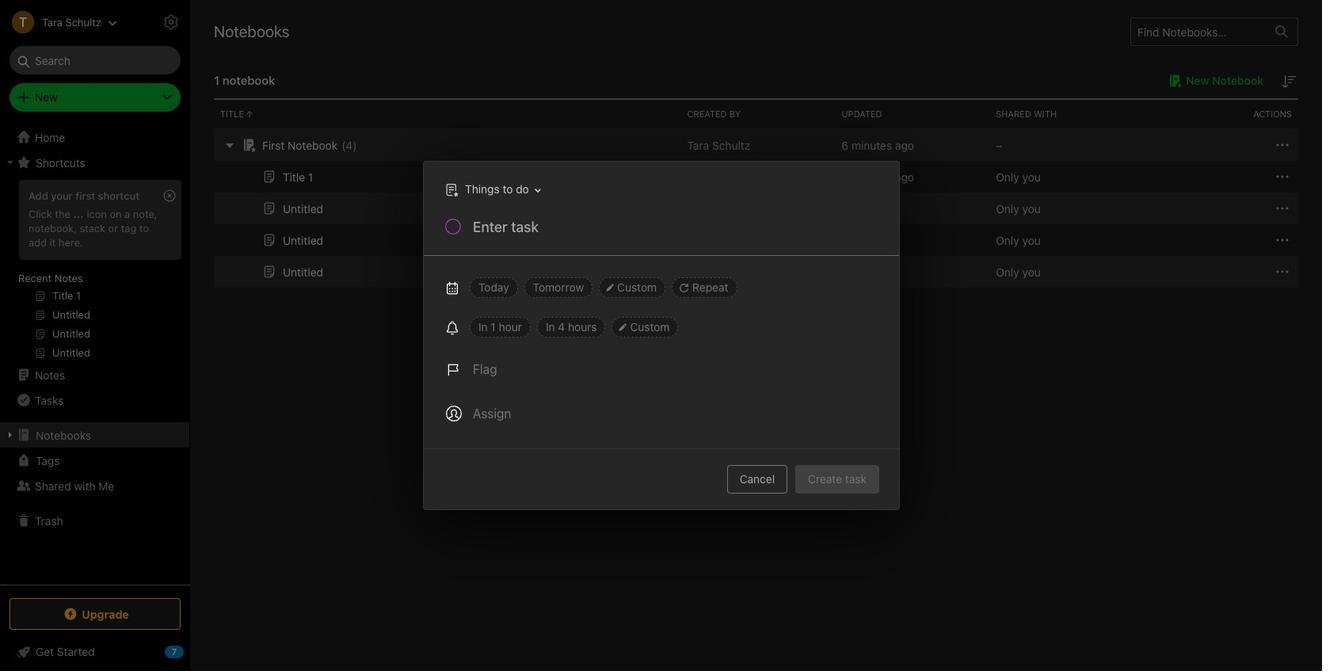 Task type: vqa. For each thing, say whether or not it's contained in the screenshot.
Search Box within "main" element
no



Task type: describe. For each thing, give the bounding box(es) containing it.
with
[[1034, 109, 1057, 119]]

2 untitled button from the top
[[260, 231, 323, 250]]

custom for tomorrow
[[617, 281, 657, 294]]

shared
[[996, 109, 1032, 119]]

shortcuts
[[36, 156, 85, 169]]

notebook for new
[[1213, 74, 1264, 87]]

hours
[[568, 320, 597, 334]]

new button
[[10, 83, 181, 112]]

shared
[[35, 479, 71, 492]]

6 for –
[[842, 138, 849, 152]]

created by button
[[681, 100, 835, 128]]

shared with button
[[990, 100, 1144, 128]]

do
[[516, 182, 529, 196]]

home link
[[0, 124, 190, 150]]

3 untitled row from the top
[[214, 256, 1299, 288]]

icon
[[87, 208, 107, 220]]

only for untitled 4 element
[[996, 265, 1020, 279]]

notebooks inside tree
[[36, 428, 91, 442]]

only for untitled 3 element
[[996, 233, 1020, 247]]

actions button
[[1144, 100, 1299, 128]]

only for "title 1 1" element
[[996, 170, 1020, 183]]

in 4 hours
[[546, 320, 597, 334]]

schultz for only you
[[712, 265, 751, 279]]

it
[[50, 236, 56, 249]]

the
[[55, 208, 70, 220]]

click
[[29, 208, 52, 220]]

2 only from the top
[[996, 202, 1020, 215]]

first notebook ( 4 )
[[262, 138, 357, 152]]

ago for only you
[[895, 170, 914, 183]]

cancel button
[[727, 465, 787, 494]]

create task button
[[795, 465, 879, 494]]

0 vertical spatial notes
[[55, 272, 83, 284]]

you for untitled 4 element
[[1023, 265, 1041, 279]]

custom button for tomorrow
[[599, 277, 665, 298]]

title 1 row
[[214, 161, 1299, 193]]

untitled 2 element
[[283, 202, 323, 215]]

new for new
[[35, 90, 58, 104]]

1 untitled button from the top
[[260, 199, 323, 218]]

me
[[98, 479, 114, 492]]

notebooks link
[[0, 422, 189, 448]]

assign
[[473, 406, 511, 421]]

notebook
[[223, 73, 275, 87]]

your
[[51, 189, 73, 202]]

things
[[465, 182, 499, 196]]

ago for –
[[895, 138, 914, 152]]

custom for in 4 hours
[[630, 320, 670, 334]]

first
[[75, 189, 95, 202]]

–
[[996, 138, 1003, 152]]

untitled 3 element
[[283, 233, 323, 247]]

title 1 button
[[260, 167, 313, 186]]

tomorrow
[[533, 281, 584, 294]]

hour
[[498, 320, 522, 334]]

tags button
[[0, 448, 189, 473]]

by
[[730, 109, 741, 119]]

tara schultz for only you
[[687, 265, 751, 279]]

today
[[478, 281, 509, 294]]

first notebook row
[[214, 129, 1299, 161]]

arrow image
[[220, 135, 239, 155]]

cancel
[[739, 472, 775, 486]]

a
[[125, 208, 130, 220]]

you for "title 1 1" element
[[1023, 170, 1041, 183]]

here.
[[59, 236, 83, 249]]

Find Notebooks… text field
[[1132, 19, 1266, 45]]

in 4 hours button
[[537, 317, 605, 338]]

click the ...
[[29, 208, 84, 220]]

add your first shortcut
[[29, 189, 140, 202]]

settings image
[[162, 13, 181, 32]]

created
[[687, 109, 727, 119]]

2 you from the top
[[1023, 202, 1041, 215]]

Enter task text field
[[471, 217, 880, 244]]

minutes for –
[[852, 138, 892, 152]]

stack
[[80, 222, 105, 234]]

home
[[35, 130, 65, 144]]

tara for only you
[[687, 265, 709, 279]]

title 1
[[283, 170, 313, 183]]

2 untitled row from the top
[[214, 224, 1299, 256]]

new notebook
[[1186, 74, 1264, 87]]

shared with
[[996, 109, 1057, 119]]

in 1 hour button
[[469, 317, 530, 338]]

1 things to do button from the left
[[437, 178, 546, 201]]

)
[[353, 138, 357, 152]]

new for new notebook
[[1186, 74, 1210, 87]]

1 for title 1
[[308, 170, 313, 183]]

create task
[[808, 472, 866, 486]]

repeat
[[692, 281, 728, 294]]

2 things to do button from the left
[[441, 178, 546, 201]]

4 inside 'in 4 hours' button
[[558, 320, 565, 334]]

first
[[262, 138, 285, 152]]

title 1 1 element
[[283, 170, 313, 183]]

tree containing home
[[0, 124, 190, 584]]

Go to note or move task field
[[437, 178, 546, 201]]



Task type: locate. For each thing, give the bounding box(es) containing it.
new
[[1186, 74, 1210, 87], [35, 90, 58, 104]]

create
[[808, 472, 842, 486]]

tags
[[36, 454, 60, 467]]

0 vertical spatial new
[[1186, 74, 1210, 87]]

notebook for first
[[288, 138, 338, 152]]

tara schultz down created by
[[687, 138, 751, 152]]

custom button down enter task text field
[[599, 277, 665, 298]]

Search text field
[[21, 46, 170, 74]]

minutes
[[852, 138, 892, 152], [852, 170, 892, 183]]

(
[[342, 138, 346, 152]]

tara schultz inside first notebook row
[[687, 138, 751, 152]]

1 horizontal spatial 4
[[558, 320, 565, 334]]

0 horizontal spatial 4
[[346, 138, 353, 152]]

to
[[502, 182, 513, 196], [139, 222, 149, 234]]

3 you from the top
[[1023, 233, 1041, 247]]

1 vertical spatial minutes
[[852, 170, 892, 183]]

1 vertical spatial custom
[[630, 320, 670, 334]]

shared with me link
[[0, 473, 189, 498]]

3 untitled from the top
[[283, 265, 323, 279]]

created by
[[687, 109, 741, 119]]

row group inside notebooks element
[[214, 129, 1299, 288]]

0 vertical spatial schultz
[[712, 138, 751, 152]]

tag
[[121, 222, 137, 234]]

expand notebooks image
[[4, 429, 17, 441]]

shared with me
[[35, 479, 114, 492]]

notes up tasks
[[35, 368, 65, 382]]

you inside title 1 row
[[1023, 170, 1041, 183]]

to inside icon on a note, notebook, stack or tag to add it here.
[[139, 222, 149, 234]]

0 horizontal spatial 1
[[214, 73, 219, 87]]

untitled button down untitled 3 element
[[260, 262, 323, 281]]

1 vertical spatial custom button
[[612, 317, 678, 338]]

only you inside title 1 row
[[996, 170, 1041, 183]]

6 inside title 1 row
[[842, 170, 849, 183]]

only you for the title 1 button
[[996, 170, 1041, 183]]

add
[[29, 236, 47, 249]]

ago inside first notebook row
[[895, 138, 914, 152]]

recent
[[18, 272, 52, 284]]

1 vertical spatial schultz
[[712, 265, 751, 279]]

tasks button
[[0, 387, 189, 413]]

2 cell from the top
[[681, 224, 835, 256]]

cell
[[681, 161, 835, 193], [681, 224, 835, 256]]

1 vertical spatial 1
[[308, 170, 313, 183]]

untitled button
[[260, 199, 323, 218], [260, 231, 323, 250], [260, 262, 323, 281]]

3 untitled button from the top
[[260, 262, 323, 281]]

2 vertical spatial untitled
[[283, 265, 323, 279]]

2 minutes from the top
[[852, 170, 892, 183]]

tara for –
[[687, 138, 709, 152]]

to left do
[[502, 182, 513, 196]]

upgrade
[[82, 607, 129, 621]]

tara schultz for –
[[687, 138, 751, 152]]

0 horizontal spatial notebooks
[[36, 428, 91, 442]]

6 minutes ago inside title 1 row
[[842, 170, 914, 183]]

in 1 hour
[[478, 320, 522, 334]]

untitled up untitled 4 element
[[283, 233, 323, 247]]

to down the note,
[[139, 222, 149, 234]]

1 untitled row from the top
[[214, 193, 1299, 224]]

minutes inside title 1 row
[[852, 170, 892, 183]]

2 tara from the top
[[687, 265, 709, 279]]

1 vertical spatial tara schultz
[[687, 265, 751, 279]]

task
[[845, 472, 866, 486]]

repeat button
[[672, 277, 737, 298]]

shortcut
[[98, 189, 140, 202]]

1 6 minutes ago from the top
[[842, 138, 914, 152]]

1 right title
[[308, 170, 313, 183]]

new notebook button
[[1164, 71, 1264, 90]]

notebook,
[[29, 222, 77, 234]]

row group containing first notebook
[[214, 129, 1299, 288]]

tasks
[[35, 393, 64, 407]]

with
[[74, 479, 95, 492]]

only
[[996, 170, 1020, 183], [996, 202, 1020, 215], [996, 233, 1020, 247], [996, 265, 1020, 279]]

you for untitled 3 element
[[1023, 233, 1041, 247]]

group containing add your first shortcut
[[0, 175, 189, 368]]

1 left hour
[[490, 320, 495, 334]]

in for in 4 hours
[[546, 320, 555, 334]]

2 untitled from the top
[[283, 233, 323, 247]]

updated button
[[835, 100, 990, 128]]

1
[[214, 73, 219, 87], [308, 170, 313, 183], [490, 320, 495, 334]]

2 tara schultz from the top
[[687, 265, 751, 279]]

0 vertical spatial cell
[[681, 161, 835, 193]]

you
[[1023, 170, 1041, 183], [1023, 202, 1041, 215], [1023, 233, 1041, 247], [1023, 265, 1041, 279]]

only you for second the untitled button from the top of the notebooks element
[[996, 233, 1041, 247]]

tara
[[687, 138, 709, 152], [687, 265, 709, 279]]

2 only you from the top
[[996, 202, 1041, 215]]

notes
[[55, 272, 83, 284], [35, 368, 65, 382]]

0 vertical spatial ago
[[895, 138, 914, 152]]

4 inside first notebook row
[[346, 138, 353, 152]]

1 vertical spatial notebook
[[288, 138, 338, 152]]

tara inside first notebook row
[[687, 138, 709, 152]]

1 vertical spatial tara
[[687, 265, 709, 279]]

custom button
[[599, 277, 665, 298], [612, 317, 678, 338]]

schultz for –
[[712, 138, 751, 152]]

0 vertical spatial 6
[[842, 138, 849, 152]]

1 inside button
[[490, 320, 495, 334]]

schultz down by
[[712, 138, 751, 152]]

2 ago from the top
[[895, 170, 914, 183]]

0 vertical spatial untitled
[[283, 202, 323, 215]]

2 6 minutes ago from the top
[[842, 170, 914, 183]]

6 inside first notebook row
[[842, 138, 849, 152]]

0 vertical spatial 6 minutes ago
[[842, 138, 914, 152]]

3 only from the top
[[996, 233, 1020, 247]]

1 vertical spatial notebooks
[[36, 428, 91, 442]]

in left "hours"
[[546, 320, 555, 334]]

6 for only you
[[842, 170, 849, 183]]

schultz inside first notebook row
[[712, 138, 751, 152]]

1 vertical spatial new
[[35, 90, 58, 104]]

cell for untitled
[[681, 224, 835, 256]]

0 vertical spatial tara
[[687, 138, 709, 152]]

new inside button
[[1186, 74, 1210, 87]]

tara schultz up the 'repeat'
[[687, 265, 751, 279]]

1 6 from the top
[[842, 138, 849, 152]]

1 in from the left
[[478, 320, 487, 334]]

6
[[842, 138, 849, 152], [842, 170, 849, 183]]

untitled 4 element
[[283, 265, 323, 279]]

things to do
[[465, 182, 529, 196]]

1 inside button
[[308, 170, 313, 183]]

notes right recent
[[55, 272, 83, 284]]

updated
[[842, 109, 882, 119]]

schultz up the 'repeat'
[[712, 265, 751, 279]]

recent notes
[[18, 272, 83, 284]]

trash link
[[0, 508, 189, 533]]

6 minutes ago for –
[[842, 138, 914, 152]]

1 horizontal spatial notebook
[[1213, 74, 1264, 87]]

on
[[110, 208, 122, 220]]

notebooks up tags
[[36, 428, 91, 442]]

1 vertical spatial 6 minutes ago
[[842, 170, 914, 183]]

1 horizontal spatial to
[[502, 182, 513, 196]]

untitled row
[[214, 193, 1299, 224], [214, 224, 1299, 256], [214, 256, 1299, 288]]

0 horizontal spatial to
[[139, 222, 149, 234]]

1 only you from the top
[[996, 170, 1041, 183]]

to inside button
[[502, 182, 513, 196]]

notebook
[[1213, 74, 1264, 87], [288, 138, 338, 152]]

note,
[[133, 208, 157, 220]]

only you for 1st the untitled button from the bottom of the notebooks element
[[996, 265, 1041, 279]]

trash
[[35, 514, 63, 527]]

6 minutes ago inside first notebook row
[[842, 138, 914, 152]]

untitled up untitled 3 element
[[283, 202, 323, 215]]

1 vertical spatial 6
[[842, 170, 849, 183]]

4 only you from the top
[[996, 265, 1041, 279]]

1 notebook
[[214, 73, 275, 87]]

6 minutes ago
[[842, 138, 914, 152], [842, 170, 914, 183]]

2 schultz from the top
[[712, 265, 751, 279]]

1 only from the top
[[996, 170, 1020, 183]]

1 cell from the top
[[681, 161, 835, 193]]

0 vertical spatial notebook
[[1213, 74, 1264, 87]]

4 you from the top
[[1023, 265, 1041, 279]]

1 horizontal spatial new
[[1186, 74, 1210, 87]]

4 only from the top
[[996, 265, 1020, 279]]

1 tara from the top
[[687, 138, 709, 152]]

1 schultz from the top
[[712, 138, 751, 152]]

2 in from the left
[[546, 320, 555, 334]]

schultz
[[712, 138, 751, 152], [712, 265, 751, 279]]

add
[[29, 189, 48, 202]]

untitled button up untitled 4 element
[[260, 231, 323, 250]]

1 tara schultz from the top
[[687, 138, 751, 152]]

1 horizontal spatial in
[[546, 320, 555, 334]]

1 vertical spatial 4
[[558, 320, 565, 334]]

assign button
[[436, 395, 521, 433]]

notebook inside button
[[1213, 74, 1264, 87]]

1 horizontal spatial notebooks
[[214, 22, 290, 40]]

0 vertical spatial custom button
[[599, 277, 665, 298]]

title
[[220, 109, 244, 119]]

in left hour
[[478, 320, 487, 334]]

cell down title 1 row
[[681, 224, 835, 256]]

new up actions button at the right top
[[1186, 74, 1210, 87]]

1 untitled from the top
[[283, 202, 323, 215]]

untitled for untitled 3 element
[[283, 233, 323, 247]]

0 horizontal spatial in
[[478, 320, 487, 334]]

upgrade button
[[10, 598, 181, 630]]

6 minutes ago for only you
[[842, 170, 914, 183]]

1 for in 1 hour
[[490, 320, 495, 334]]

custom button right "hours"
[[612, 317, 678, 338]]

1 you from the top
[[1023, 170, 1041, 183]]

cell for title 1
[[681, 161, 835, 193]]

tara up the 'repeat'
[[687, 265, 709, 279]]

flag button
[[436, 350, 506, 388]]

0 vertical spatial untitled button
[[260, 199, 323, 218]]

only inside title 1 row
[[996, 170, 1020, 183]]

icon on a note, notebook, stack or tag to add it here.
[[29, 208, 157, 249]]

1 vertical spatial notes
[[35, 368, 65, 382]]

custom button for in 4 hours
[[612, 317, 678, 338]]

notebook inside row
[[288, 138, 338, 152]]

untitled
[[283, 202, 323, 215], [283, 233, 323, 247], [283, 265, 323, 279]]

4
[[346, 138, 353, 152], [558, 320, 565, 334]]

0 horizontal spatial notebook
[[288, 138, 338, 152]]

untitled for untitled 2 element in the top left of the page
[[283, 202, 323, 215]]

notebooks
[[214, 22, 290, 40], [36, 428, 91, 442]]

tree
[[0, 124, 190, 584]]

notebook left (
[[288, 138, 338, 152]]

1 vertical spatial to
[[139, 222, 149, 234]]

2 6 from the top
[[842, 170, 849, 183]]

notebooks up notebook
[[214, 22, 290, 40]]

row group
[[214, 129, 1299, 288]]

in
[[478, 320, 487, 334], [546, 320, 555, 334]]

custom left "repeat" button
[[617, 281, 657, 294]]

notebooks element
[[190, 0, 1322, 671]]

0 horizontal spatial new
[[35, 90, 58, 104]]

actions
[[1254, 109, 1292, 119]]

in for in 1 hour
[[478, 320, 487, 334]]

3 only you from the top
[[996, 233, 1041, 247]]

tomorrow button
[[524, 277, 592, 298]]

flag
[[473, 362, 497, 376]]

...
[[73, 208, 84, 220]]

ago inside title 1 row
[[895, 170, 914, 183]]

custom right "hours"
[[630, 320, 670, 334]]

0 vertical spatial minutes
[[852, 138, 892, 152]]

2 horizontal spatial 1
[[490, 320, 495, 334]]

0 vertical spatial 1
[[214, 73, 219, 87]]

1 vertical spatial untitled
[[283, 233, 323, 247]]

or
[[108, 222, 118, 234]]

cell down created by button
[[681, 161, 835, 193]]

new inside "popup button"
[[35, 90, 58, 104]]

notes inside 'link'
[[35, 368, 65, 382]]

tara down created
[[687, 138, 709, 152]]

shortcuts button
[[0, 150, 189, 175]]

things to do button
[[437, 178, 546, 201], [441, 178, 546, 201]]

minutes inside first notebook row
[[852, 138, 892, 152]]

minutes for only you
[[852, 170, 892, 183]]

today button
[[469, 277, 518, 298]]

None search field
[[21, 46, 170, 74]]

group
[[0, 175, 189, 368]]

title button
[[214, 100, 681, 128]]

untitled down untitled 3 element
[[283, 265, 323, 279]]

title
[[283, 170, 305, 183]]

1 vertical spatial cell
[[681, 224, 835, 256]]

0 vertical spatial custom
[[617, 281, 657, 294]]

1 left notebook
[[214, 73, 219, 87]]

2 vertical spatial 1
[[490, 320, 495, 334]]

new up 'home'
[[35, 90, 58, 104]]

untitled button down title
[[260, 199, 323, 218]]

notebook up actions button at the right top
[[1213, 74, 1264, 87]]

0 vertical spatial 4
[[346, 138, 353, 152]]

1 vertical spatial untitled button
[[260, 231, 323, 250]]

2 vertical spatial untitled button
[[260, 262, 323, 281]]

0 vertical spatial notebooks
[[214, 22, 290, 40]]

0 vertical spatial to
[[502, 182, 513, 196]]

1 horizontal spatial 1
[[308, 170, 313, 183]]

notes link
[[0, 362, 189, 387]]

1 minutes from the top
[[852, 138, 892, 152]]

1 vertical spatial ago
[[895, 170, 914, 183]]

0 vertical spatial tara schultz
[[687, 138, 751, 152]]

group inside tree
[[0, 175, 189, 368]]

untitled for untitled 4 element
[[283, 265, 323, 279]]

1 ago from the top
[[895, 138, 914, 152]]



